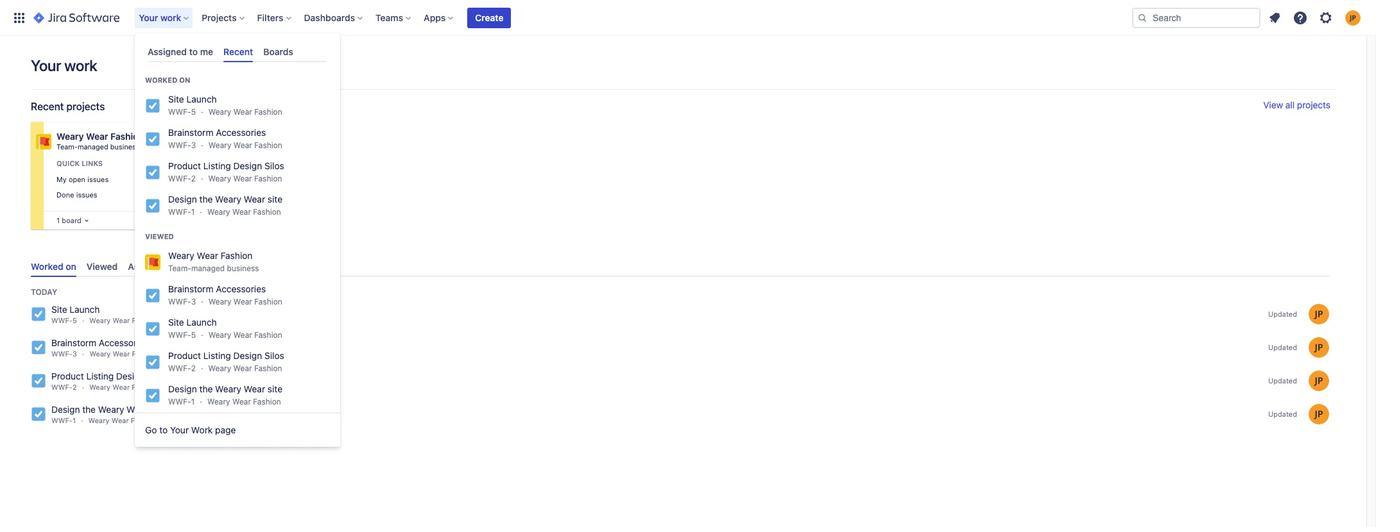 Task type: locate. For each thing, give the bounding box(es) containing it.
jira software image
[[33, 10, 120, 25], [33, 10, 120, 25]]

2 site launch from the top
[[168, 317, 217, 328]]

work inside your work 'dropdown button'
[[160, 12, 181, 23]]

site launch down 4
[[168, 317, 217, 328]]

open
[[69, 175, 85, 183]]

0 vertical spatial weary wear fashion team-managed business
[[57, 131, 144, 151]]

work left projects
[[160, 12, 181, 23]]

brainstorm accessories for launch
[[168, 284, 266, 295]]

0 horizontal spatial your work
[[31, 57, 97, 74]]

0 vertical spatial site
[[268, 194, 283, 205]]

me down projects
[[200, 46, 213, 57]]

team- up quick
[[57, 143, 78, 151]]

site launch down on
[[168, 94, 217, 105]]

viewed right on
[[87, 261, 118, 272]]

1 design the weary wear site from the top
[[168, 194, 283, 205]]

notifications image
[[1267, 10, 1283, 25]]

5
[[191, 107, 196, 117], [73, 317, 77, 325], [191, 331, 196, 340]]

0 vertical spatial your
[[139, 12, 158, 23]]

2 wwf-3 from the top
[[168, 297, 196, 307]]

2 vertical spatial 3
[[73, 350, 77, 358]]

1 vertical spatial 3
[[191, 297, 196, 307]]

1 board button
[[54, 214, 92, 228]]

design
[[233, 161, 262, 172], [168, 194, 197, 205], [233, 351, 262, 362], [116, 371, 145, 382], [168, 384, 197, 395], [51, 405, 80, 416]]

0 horizontal spatial work
[[64, 57, 97, 74]]

projects up quick links
[[66, 101, 105, 112]]

1 vertical spatial james peterson image
[[1309, 405, 1330, 425]]

1 vertical spatial viewed
[[87, 261, 118, 272]]

updated for brainstorm accessories
[[1269, 344, 1298, 352]]

1 vertical spatial team-
[[168, 264, 191, 274]]

1 updated from the top
[[1269, 310, 1298, 319]]

me
[[200, 46, 213, 57], [180, 261, 193, 272]]

1 board
[[57, 216, 81, 225]]

0 vertical spatial site launch
[[168, 94, 217, 105]]

wwf-2
[[168, 174, 196, 184], [168, 364, 196, 374]]

weary wear fashion
[[209, 107, 282, 117], [209, 141, 282, 150], [208, 174, 282, 184], [207, 208, 281, 217], [209, 297, 282, 307], [209, 331, 282, 340], [208, 364, 282, 374], [207, 398, 281, 407]]

appswitcher icon image
[[12, 10, 27, 25]]

0 vertical spatial james peterson image
[[1309, 304, 1330, 325]]

accessories
[[216, 127, 266, 138], [216, 284, 266, 295], [99, 338, 149, 349]]

2 james peterson image from the top
[[1309, 371, 1330, 392]]

projects right all
[[1298, 100, 1331, 110]]

1
[[191, 208, 195, 217], [57, 216, 60, 225], [191, 398, 195, 407], [73, 417, 76, 425]]

1 vertical spatial accessories
[[216, 284, 266, 295]]

recent down projects dropdown button
[[224, 46, 253, 57]]

site
[[168, 94, 184, 105], [51, 304, 67, 315], [168, 317, 184, 328]]

2 wwf-5 from the top
[[168, 331, 196, 340]]

my open issues
[[57, 175, 109, 183]]

weary wear fashion team-managed business
[[57, 131, 144, 151], [168, 251, 259, 274]]

1 inside the design the weary wear site wwf-1 · weary wear fashion
[[73, 417, 76, 425]]

1 vertical spatial brainstorm
[[168, 284, 214, 295]]

2 vertical spatial product
[[51, 371, 84, 382]]

listing
[[203, 161, 231, 172], [203, 351, 231, 362], [86, 371, 114, 382]]

0 vertical spatial brainstorm accessories
[[168, 127, 266, 138]]

1 vertical spatial brainstorm accessories
[[168, 284, 266, 295]]

1 vertical spatial business
[[227, 264, 259, 274]]

3
[[191, 141, 196, 150], [191, 297, 196, 307], [73, 350, 77, 358]]

updated for site launch
[[1269, 310, 1298, 319]]

brainstorm accessories down on
[[168, 127, 266, 138]]

2 horizontal spatial to
[[189, 46, 198, 57]]

work up recent projects
[[64, 57, 97, 74]]

0 vertical spatial 3
[[191, 141, 196, 150]]

projects
[[1298, 100, 1331, 110], [66, 101, 105, 112]]

to
[[189, 46, 198, 57], [169, 261, 178, 272], [159, 425, 168, 436]]

business up my open issues link
[[110, 143, 140, 151]]

wwf-1
[[168, 208, 195, 217], [168, 398, 195, 407]]

assigned
[[148, 46, 187, 57], [128, 261, 167, 272]]

brainstorm down 4
[[168, 284, 214, 295]]

wwf-3 for site
[[168, 297, 196, 307]]

launch up brainstorm accessories wwf-3 · weary wear fashion on the left bottom of the page
[[70, 304, 100, 315]]

2 vertical spatial silos
[[147, 371, 167, 382]]

work
[[160, 12, 181, 23], [64, 57, 97, 74]]

wwf- inside the design the weary wear site wwf-1 · weary wear fashion
[[51, 417, 73, 425]]

2 vertical spatial site
[[168, 317, 184, 328]]

1 vertical spatial product listing design silos
[[168, 351, 284, 362]]

site
[[268, 194, 283, 205], [268, 384, 283, 395], [150, 405, 165, 416]]

1 vertical spatial weary wear fashion team-managed business
[[168, 251, 259, 274]]

1 vertical spatial me
[[180, 261, 193, 272]]

your work button
[[135, 7, 194, 28]]

assigned to me
[[148, 46, 213, 57], [128, 261, 193, 272]]

quick links
[[57, 159, 103, 168]]

1 horizontal spatial work
[[160, 12, 181, 23]]

1 inside 1 board popup button
[[57, 216, 60, 225]]

assigned to me up on
[[148, 46, 213, 57]]

· up product listing design silos wwf-2 · weary wear fashion
[[82, 350, 84, 358]]

updated for product listing design silos
[[1269, 377, 1298, 385]]

viewed inside tab list
[[87, 261, 118, 272]]

product
[[168, 161, 201, 172], [168, 351, 201, 362], [51, 371, 84, 382]]

banner
[[0, 0, 1377, 36]]

0 vertical spatial accessories
[[216, 127, 266, 138]]

projects inside the view all projects link
[[1298, 100, 1331, 110]]

1 vertical spatial site
[[51, 304, 67, 315]]

james peterson image
[[1309, 304, 1330, 325], [1309, 405, 1330, 425]]

· up the design the weary wear site wwf-1 · weary wear fashion
[[82, 383, 84, 392]]

worked
[[145, 76, 177, 84], [31, 261, 63, 272]]

· down product listing design silos wwf-2 · weary wear fashion
[[81, 417, 83, 425]]

1 horizontal spatial to
[[169, 261, 178, 272]]

0 horizontal spatial your
[[31, 57, 61, 74]]

2 brainstorm accessories from the top
[[168, 284, 266, 295]]

business right 4
[[227, 264, 259, 274]]

0 vertical spatial wwf-2
[[168, 174, 196, 184]]

on
[[66, 261, 76, 272]]

wwf-5
[[168, 107, 196, 117], [168, 331, 196, 340]]

site launch wwf-5 · weary wear fashion
[[51, 304, 158, 325]]

my open issues link
[[54, 172, 177, 187]]

quick
[[57, 159, 80, 168]]

design the weary wear site
[[168, 194, 283, 205], [168, 384, 283, 395]]

1 vertical spatial worked
[[31, 261, 63, 272]]

1 brainstorm accessories from the top
[[168, 127, 266, 138]]

1 site launch from the top
[[168, 94, 217, 105]]

launch down on
[[187, 94, 217, 105]]

your work up recent projects
[[31, 57, 97, 74]]

1 vertical spatial wwf-5
[[168, 331, 196, 340]]

1 vertical spatial wwf-2
[[168, 364, 196, 374]]

0 vertical spatial launch
[[187, 94, 217, 105]]

1 vertical spatial assigned to me
[[128, 261, 193, 272]]

2 vertical spatial listing
[[86, 371, 114, 382]]

product listing design silos
[[168, 161, 284, 172], [168, 351, 284, 362]]

james peterson image
[[1309, 338, 1330, 358], [1309, 371, 1330, 392]]

2 vertical spatial 5
[[191, 331, 196, 340]]

go to your work page
[[145, 425, 236, 436]]

· inside site launch wwf-5 · weary wear fashion
[[82, 317, 84, 325]]

to left 4
[[169, 261, 178, 272]]

assigned to me left 4
[[128, 261, 193, 272]]

0 vertical spatial worked
[[145, 76, 177, 84]]

board image
[[81, 216, 92, 226]]

0 vertical spatial the
[[199, 194, 213, 205]]

1 james peterson image from the top
[[1309, 304, 1330, 325]]

dashboards button
[[300, 7, 368, 28]]

wear
[[234, 107, 252, 117], [86, 131, 108, 142], [234, 141, 252, 150], [233, 174, 252, 184], [244, 194, 265, 205], [232, 208, 251, 217], [197, 251, 218, 261], [234, 297, 252, 307], [113, 317, 130, 325], [234, 331, 252, 340], [113, 350, 130, 358], [233, 364, 252, 374], [113, 383, 130, 392], [244, 384, 265, 395], [232, 398, 251, 407], [127, 405, 148, 416], [112, 417, 129, 425]]

managed
[[78, 143, 108, 151], [191, 264, 225, 274]]

1 vertical spatial tab list
[[26, 256, 1336, 277]]

wwf- inside site launch wwf-5 · weary wear fashion
[[51, 317, 73, 325]]

my
[[57, 175, 67, 183]]

0 horizontal spatial me
[[180, 261, 193, 272]]

1 horizontal spatial me
[[200, 46, 213, 57]]

2 vertical spatial launch
[[187, 317, 217, 328]]

worked on
[[31, 261, 76, 272]]

1 vertical spatial listing
[[203, 351, 231, 362]]

teams button
[[372, 7, 416, 28]]

updated
[[1269, 310, 1298, 319], [1269, 344, 1298, 352], [1269, 377, 1298, 385], [1269, 410, 1298, 419]]

the
[[199, 194, 213, 205], [199, 384, 213, 395], [82, 405, 96, 416]]

team- left 4
[[168, 264, 191, 274]]

recent up quick
[[31, 101, 64, 112]]

listing inside product listing design silos wwf-2 · weary wear fashion
[[86, 371, 114, 382]]

assigned left 4
[[128, 261, 167, 272]]

tab list
[[143, 41, 333, 62], [26, 256, 1336, 277]]

·
[[82, 317, 84, 325], [82, 350, 84, 358], [82, 383, 84, 392], [81, 417, 83, 425]]

launch
[[187, 94, 217, 105], [70, 304, 100, 315], [187, 317, 217, 328]]

wwf-3
[[168, 141, 196, 150], [168, 297, 196, 307]]

0 vertical spatial recent
[[224, 46, 253, 57]]

1 vertical spatial recent
[[31, 101, 64, 112]]

1 horizontal spatial weary wear fashion team-managed business
[[168, 251, 259, 274]]

brainstorm for product
[[168, 127, 214, 138]]

1 vertical spatial to
[[169, 261, 178, 272]]

team-
[[57, 143, 78, 151], [168, 264, 191, 274]]

search image
[[1138, 13, 1148, 23]]

2 vertical spatial 2
[[73, 383, 77, 392]]

launch inside site launch wwf-5 · weary wear fashion
[[70, 304, 100, 315]]

0 vertical spatial design the weary wear site
[[168, 194, 283, 205]]

0 horizontal spatial managed
[[78, 143, 108, 151]]

the inside the design the weary wear site wwf-1 · weary wear fashion
[[82, 405, 96, 416]]

fashion inside the design the weary wear site wwf-1 · weary wear fashion
[[131, 417, 157, 425]]

brainstorm inside brainstorm accessories wwf-3 · weary wear fashion
[[51, 338, 96, 349]]

1 vertical spatial site
[[268, 384, 283, 395]]

1 horizontal spatial business
[[227, 264, 259, 274]]

accessories inside brainstorm accessories wwf-3 · weary wear fashion
[[99, 338, 149, 349]]

issues down links
[[87, 175, 109, 183]]

2 vertical spatial to
[[159, 425, 168, 436]]

1 vertical spatial wwf-3
[[168, 297, 196, 307]]

me left 4
[[180, 261, 193, 272]]

assigned up worked on
[[148, 46, 187, 57]]

weary inside product listing design silos wwf-2 · weary wear fashion
[[89, 383, 110, 392]]

recent
[[224, 46, 253, 57], [31, 101, 64, 112]]

0 vertical spatial wwf-1
[[168, 208, 195, 217]]

create button
[[468, 7, 511, 28]]

silos
[[265, 161, 284, 172], [265, 351, 284, 362], [147, 371, 167, 382]]

your profile and settings image
[[1346, 10, 1361, 25]]

0 vertical spatial work
[[160, 12, 181, 23]]

brainstorm accessories
[[168, 127, 266, 138], [168, 284, 266, 295]]

0 vertical spatial your work
[[139, 12, 181, 23]]

· up brainstorm accessories wwf-3 · weary wear fashion on the left bottom of the page
[[82, 317, 84, 325]]

4 updated from the top
[[1269, 410, 1298, 419]]

wwf- inside product listing design silos wwf-2 · weary wear fashion
[[51, 383, 73, 392]]

your
[[139, 12, 158, 23], [31, 57, 61, 74], [170, 425, 189, 436]]

apps button
[[420, 7, 459, 28]]

2 vertical spatial brainstorm
[[51, 338, 96, 349]]

1 vertical spatial 5
[[73, 317, 77, 325]]

brainstorm accessories down 4
[[168, 284, 266, 295]]

brainstorm down site launch wwf-5 · weary wear fashion
[[51, 338, 96, 349]]

wwf-
[[168, 107, 191, 117], [168, 141, 191, 150], [168, 174, 191, 184], [168, 208, 191, 217], [168, 297, 191, 307], [51, 317, 73, 325], [168, 331, 191, 340], [51, 350, 73, 358], [168, 364, 191, 374], [51, 383, 73, 392], [168, 398, 191, 407], [51, 417, 73, 425]]

teams
[[376, 12, 403, 23]]

launch down 4
[[187, 317, 217, 328]]

to up on
[[189, 46, 198, 57]]

2 updated from the top
[[1269, 344, 1298, 352]]

viewed
[[145, 233, 174, 241], [87, 261, 118, 272]]

weary
[[209, 107, 231, 117], [57, 131, 84, 142], [209, 141, 231, 150], [208, 174, 231, 184], [215, 194, 241, 205], [207, 208, 230, 217], [168, 251, 194, 261], [209, 297, 231, 307], [89, 317, 111, 325], [209, 331, 231, 340], [89, 350, 111, 358], [208, 364, 231, 374], [89, 383, 110, 392], [215, 384, 241, 395], [207, 398, 230, 407], [98, 405, 124, 416], [88, 417, 110, 425]]

brainstorm for site
[[168, 284, 214, 295]]

1 horizontal spatial recent
[[224, 46, 253, 57]]

0 horizontal spatial business
[[110, 143, 140, 151]]

fashion
[[254, 107, 282, 117], [110, 131, 144, 142], [254, 141, 282, 150], [254, 174, 282, 184], [253, 208, 281, 217], [221, 251, 253, 261], [254, 297, 282, 307], [132, 317, 158, 325], [254, 331, 282, 340], [132, 350, 158, 358], [254, 364, 282, 374], [132, 383, 158, 392], [253, 398, 281, 407], [131, 417, 157, 425]]

wear inside brainstorm accessories wwf-3 · weary wear fashion
[[113, 350, 130, 358]]

0 vertical spatial wwf-5
[[168, 107, 196, 117]]

your work left projects
[[139, 12, 181, 23]]

updated for design the weary wear site
[[1269, 410, 1298, 419]]

done
[[57, 191, 74, 199]]

0 vertical spatial product listing design silos
[[168, 161, 284, 172]]

2
[[191, 174, 196, 184], [191, 364, 196, 374], [73, 383, 77, 392]]

brainstorm down on
[[168, 127, 214, 138]]

2 vertical spatial the
[[82, 405, 96, 416]]

0 vertical spatial viewed
[[145, 233, 174, 241]]

1 vertical spatial wwf-1
[[168, 398, 195, 407]]

3 updated from the top
[[1269, 377, 1298, 385]]

1 horizontal spatial team-
[[168, 264, 191, 274]]

2 vertical spatial accessories
[[99, 338, 149, 349]]

your work
[[139, 12, 181, 23], [31, 57, 97, 74]]

1 horizontal spatial your
[[139, 12, 158, 23]]

0 vertical spatial product
[[168, 161, 201, 172]]

1 horizontal spatial managed
[[191, 264, 225, 274]]

1 vertical spatial silos
[[265, 351, 284, 362]]

0 vertical spatial wwf-3
[[168, 141, 196, 150]]

brainstorm
[[168, 127, 214, 138], [168, 284, 214, 295], [51, 338, 96, 349]]

to right the go
[[159, 425, 168, 436]]

1 horizontal spatial your work
[[139, 12, 181, 23]]

issues down my open issues
[[76, 191, 97, 199]]

viewed down done issues link
[[145, 233, 174, 241]]

1 wwf-3 from the top
[[168, 141, 196, 150]]

james peterson image for site launch
[[1309, 304, 1330, 325]]

boards
[[263, 46, 293, 57]]

issues
[[87, 175, 109, 183], [76, 191, 97, 199]]

done issues
[[57, 191, 97, 199]]

james peterson image for product listing design silos
[[1309, 371, 1330, 392]]

1 james peterson image from the top
[[1309, 338, 1330, 358]]

business
[[110, 143, 140, 151], [227, 264, 259, 274]]

2 james peterson image from the top
[[1309, 405, 1330, 425]]

0 horizontal spatial weary wear fashion team-managed business
[[57, 131, 144, 151]]

design inside the design the weary wear site wwf-1 · weary wear fashion
[[51, 405, 80, 416]]

filters button
[[253, 7, 296, 28]]

primary element
[[8, 0, 1133, 36]]

0 horizontal spatial viewed
[[87, 261, 118, 272]]

site launch
[[168, 94, 217, 105], [168, 317, 217, 328]]

0 vertical spatial james peterson image
[[1309, 338, 1330, 358]]

today
[[31, 288, 57, 297]]

1 vertical spatial work
[[64, 57, 97, 74]]

1 vertical spatial james peterson image
[[1309, 371, 1330, 392]]

0 vertical spatial business
[[110, 143, 140, 151]]



Task type: vqa. For each thing, say whether or not it's contained in the screenshot.
WEARY in Brainstorm Accessories WWF-3 · Weary Wear Fashion
yes



Task type: describe. For each thing, give the bounding box(es) containing it.
settings image
[[1319, 10, 1334, 25]]

filters
[[257, 12, 284, 23]]

fashion inside product listing design silos wwf-2 · weary wear fashion
[[132, 383, 158, 392]]

accessories for listing
[[216, 127, 266, 138]]

product listing design silos wwf-2 · weary wear fashion
[[51, 371, 167, 392]]

wear inside product listing design silos wwf-2 · weary wear fashion
[[113, 383, 130, 392]]

recent for recent projects
[[31, 101, 64, 112]]

2 vertical spatial your
[[170, 425, 189, 436]]

0 vertical spatial assigned
[[148, 46, 187, 57]]

product inside product listing design silos wwf-2 · weary wear fashion
[[51, 371, 84, 382]]

done issues link
[[54, 188, 177, 203]]

fashion inside site launch wwf-5 · weary wear fashion
[[132, 317, 158, 325]]

fashion inside brainstorm accessories wwf-3 · weary wear fashion
[[132, 350, 158, 358]]

1 vertical spatial product
[[168, 351, 201, 362]]

wwf- inside brainstorm accessories wwf-3 · weary wear fashion
[[51, 350, 73, 358]]

2 inside product listing design silos wwf-2 · weary wear fashion
[[73, 383, 77, 392]]

2 wwf-2 from the top
[[168, 364, 196, 374]]

3 for site
[[191, 297, 196, 307]]

0 horizontal spatial team-
[[57, 143, 78, 151]]

projects
[[202, 12, 237, 23]]

james peterson image for design the weary wear site
[[1309, 405, 1330, 425]]

0 vertical spatial me
[[200, 46, 213, 57]]

· inside product listing design silos wwf-2 · weary wear fashion
[[82, 383, 84, 392]]

silos inside product listing design silos wwf-2 · weary wear fashion
[[147, 371, 167, 382]]

work
[[191, 425, 213, 436]]

3 for product
[[191, 141, 196, 150]]

Search field
[[1133, 7, 1261, 28]]

4
[[201, 263, 206, 272]]

0 vertical spatial 5
[[191, 107, 196, 117]]

1 product listing design silos from the top
[[168, 161, 284, 172]]

1 vertical spatial 2
[[191, 364, 196, 374]]

site inside the design the weary wear site wwf-1 · weary wear fashion
[[150, 405, 165, 416]]

your work inside 'dropdown button'
[[139, 12, 181, 23]]

0 horizontal spatial projects
[[66, 101, 105, 112]]

go
[[145, 425, 157, 436]]

view
[[1264, 100, 1284, 110]]

1 horizontal spatial viewed
[[145, 233, 174, 241]]

go to your work page link
[[135, 418, 340, 444]]

· inside brainstorm accessories wwf-3 · weary wear fashion
[[82, 350, 84, 358]]

james peterson image for brainstorm accessories
[[1309, 338, 1330, 358]]

view all projects link
[[1264, 100, 1331, 113]]

wwf-3 for product
[[168, 141, 196, 150]]

0 vertical spatial silos
[[265, 161, 284, 172]]

1 vertical spatial managed
[[191, 264, 225, 274]]

worked on
[[145, 76, 190, 84]]

1 vertical spatial your
[[31, 57, 61, 74]]

0 vertical spatial assigned to me
[[148, 46, 213, 57]]

· inside the design the weary wear site wwf-1 · weary wear fashion
[[81, 417, 83, 425]]

design inside product listing design silos wwf-2 · weary wear fashion
[[116, 371, 145, 382]]

worked for worked on
[[145, 76, 177, 84]]

tab list containing worked on
[[26, 256, 1336, 277]]

brainstorm accessories for listing
[[168, 127, 266, 138]]

projects button
[[198, 7, 250, 28]]

0 vertical spatial listing
[[203, 161, 231, 172]]

0 vertical spatial site
[[168, 94, 184, 105]]

apps
[[424, 12, 446, 23]]

page
[[215, 425, 236, 436]]

all
[[1286, 100, 1295, 110]]

0 vertical spatial issues
[[87, 175, 109, 183]]

1 vertical spatial your work
[[31, 57, 97, 74]]

0 vertical spatial to
[[189, 46, 198, 57]]

5 inside site launch wwf-5 · weary wear fashion
[[73, 317, 77, 325]]

dashboards
[[304, 12, 355, 23]]

view all projects
[[1264, 100, 1331, 110]]

1 vertical spatial assigned
[[128, 261, 167, 272]]

recent projects
[[31, 101, 105, 112]]

1 wwf-5 from the top
[[168, 107, 196, 117]]

1 wwf-2 from the top
[[168, 174, 196, 184]]

weary inside brainstorm accessories wwf-3 · weary wear fashion
[[89, 350, 111, 358]]

1 vertical spatial issues
[[76, 191, 97, 199]]

design the weary wear site wwf-1 · weary wear fashion
[[51, 405, 165, 425]]

tab list containing assigned to me
[[143, 41, 333, 62]]

recent for recent
[[224, 46, 253, 57]]

worked for worked on
[[31, 261, 63, 272]]

weary inside site launch wwf-5 · weary wear fashion
[[89, 317, 111, 325]]

2 design the weary wear site from the top
[[168, 384, 283, 395]]

banner containing your work
[[0, 0, 1377, 36]]

accessories for launch
[[216, 284, 266, 295]]

create
[[475, 12, 504, 23]]

1 wwf-1 from the top
[[168, 208, 195, 217]]

0 vertical spatial managed
[[78, 143, 108, 151]]

links
[[82, 159, 103, 168]]

board
[[62, 216, 81, 225]]

on
[[179, 76, 190, 84]]

1 vertical spatial the
[[199, 384, 213, 395]]

2 wwf-1 from the top
[[168, 398, 195, 407]]

site inside site launch wwf-5 · weary wear fashion
[[51, 304, 67, 315]]

wear inside site launch wwf-5 · weary wear fashion
[[113, 317, 130, 325]]

3 inside brainstorm accessories wwf-3 · weary wear fashion
[[73, 350, 77, 358]]

your inside 'dropdown button'
[[139, 12, 158, 23]]

0 vertical spatial 2
[[191, 174, 196, 184]]

0 horizontal spatial to
[[159, 425, 168, 436]]

brainstorm accessories wwf-3 · weary wear fashion
[[51, 338, 158, 358]]

2 product listing design silos from the top
[[168, 351, 284, 362]]

help image
[[1293, 10, 1309, 25]]

starred
[[220, 261, 252, 272]]



